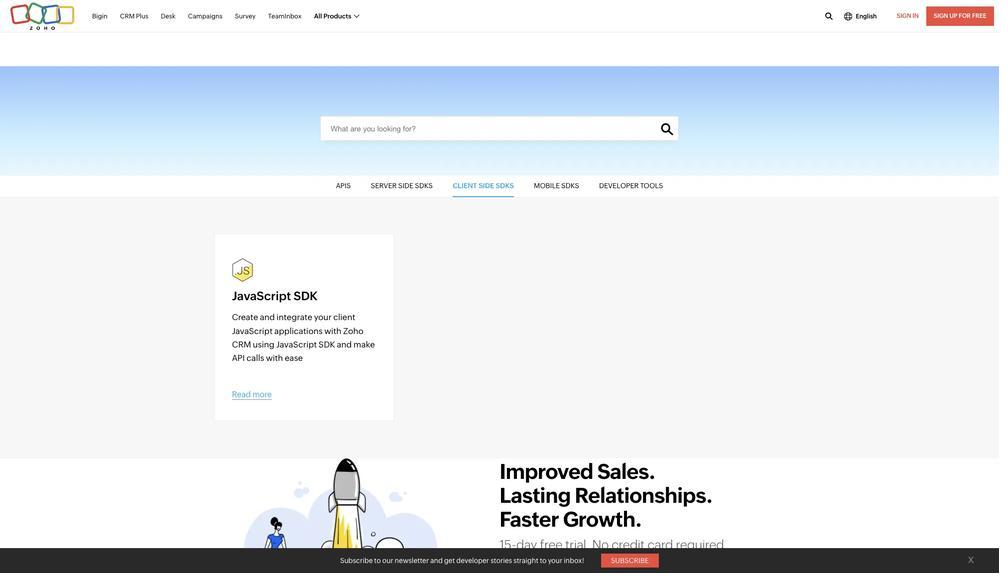 Task type: locate. For each thing, give the bounding box(es) containing it.
applications
[[274, 326, 323, 336]]

and
[[260, 313, 275, 323], [337, 340, 352, 350], [430, 557, 443, 565]]

javascript down applications at the left of the page
[[276, 340, 317, 350]]

lasting
[[500, 484, 571, 508]]

1 horizontal spatial side
[[479, 182, 494, 190]]

side right client
[[479, 182, 494, 190]]

to
[[374, 557, 381, 565], [540, 557, 547, 565]]

0 horizontal spatial crm
[[120, 12, 135, 20]]

card
[[648, 538, 673, 552]]

javascript up create
[[232, 289, 291, 303]]

1 horizontal spatial with
[[324, 326, 342, 336]]

your left client
[[314, 313, 332, 323]]

1 side from the left
[[398, 182, 414, 190]]

all
[[314, 12, 322, 20]]

sdk down applications at the left of the page
[[319, 340, 335, 350]]

crm left plus at the left
[[120, 12, 135, 20]]

0 vertical spatial your
[[314, 313, 332, 323]]

2 side from the left
[[479, 182, 494, 190]]

sign
[[934, 12, 948, 19]]

2 to from the left
[[540, 557, 547, 565]]

sdks
[[415, 182, 433, 190], [496, 182, 514, 190], [561, 182, 579, 190]]

and left get
[[430, 557, 443, 565]]

crm inside create and integrate your client javascript applications with zoho crm using javascript sdk and make api calls with ease
[[232, 340, 251, 350]]

1 horizontal spatial crm
[[232, 340, 251, 350]]

crm
[[120, 12, 135, 20], [232, 340, 251, 350]]

with
[[324, 326, 342, 336], [266, 353, 283, 363]]

server
[[371, 182, 397, 190]]

0 vertical spatial crm
[[120, 12, 135, 20]]

1 vertical spatial sdk
[[319, 340, 335, 350]]

sdk up integrate
[[294, 289, 318, 303]]

1 vertical spatial crm
[[232, 340, 251, 350]]

create and integrate your client javascript applications with zoho crm using javascript sdk and make api calls with ease
[[232, 313, 375, 363]]

products
[[324, 12, 351, 20]]

side right server
[[398, 182, 414, 190]]

sign up for free
[[934, 12, 987, 19]]

with down client
[[324, 326, 342, 336]]

sdks right server
[[415, 182, 433, 190]]

crm up api
[[232, 340, 251, 350]]

1 to from the left
[[374, 557, 381, 565]]

sdks right client
[[496, 182, 514, 190]]

0 horizontal spatial your
[[314, 313, 332, 323]]

bigin link
[[92, 7, 108, 26]]

2 horizontal spatial and
[[430, 557, 443, 565]]

crm plus
[[120, 12, 148, 20]]

2 vertical spatial and
[[430, 557, 443, 565]]

subscribe for subscribe
[[611, 557, 649, 565]]

0 horizontal spatial sdks
[[415, 182, 433, 190]]

sdk inside create and integrate your client javascript applications with zoho crm using javascript sdk and make api calls with ease
[[319, 340, 335, 350]]

1 sdks from the left
[[415, 182, 433, 190]]

2 sdks from the left
[[496, 182, 514, 190]]

english
[[856, 13, 877, 20]]

and down zoho
[[337, 340, 352, 350]]

1 horizontal spatial sdk
[[319, 340, 335, 350]]

more
[[253, 390, 272, 399]]

1 vertical spatial with
[[266, 353, 283, 363]]

2 subscribe from the left
[[611, 557, 649, 565]]

0 horizontal spatial with
[[266, 353, 283, 363]]

zoho
[[343, 326, 364, 336]]

your inside create and integrate your client javascript applications with zoho crm using javascript sdk and make api calls with ease
[[314, 313, 332, 323]]

read more link
[[232, 390, 272, 400]]

inbox!
[[564, 557, 584, 565]]

your down free
[[548, 557, 563, 565]]

1 subscribe from the left
[[340, 557, 373, 565]]

client
[[333, 313, 355, 323]]

free
[[972, 12, 987, 19]]

apis
[[336, 182, 351, 190]]

sign in
[[897, 12, 919, 19]]

growth.
[[563, 508, 642, 531]]

subscribe left the our
[[340, 557, 373, 565]]

make
[[354, 340, 375, 350]]

1 horizontal spatial to
[[540, 557, 547, 565]]

sdks right mobile
[[561, 182, 579, 190]]

1 horizontal spatial subscribe
[[611, 557, 649, 565]]

2 horizontal spatial sdks
[[561, 182, 579, 190]]

javascript
[[232, 289, 291, 303], [232, 326, 273, 336], [276, 340, 317, 350]]

javascript down create
[[232, 326, 273, 336]]

subscribe down 'credit' at bottom right
[[611, 557, 649, 565]]

0 horizontal spatial subscribe
[[340, 557, 373, 565]]

teaminbox
[[268, 12, 302, 20]]

sign up for crm software | zoho crm image
[[236, 459, 463, 573]]

1 horizontal spatial sdks
[[496, 182, 514, 190]]

with down using
[[266, 353, 283, 363]]

bigin
[[92, 12, 108, 20]]

1 horizontal spatial your
[[548, 557, 563, 565]]

developer tools
[[599, 182, 663, 190]]

1 vertical spatial javascript
[[232, 326, 273, 336]]

0 horizontal spatial sdk
[[294, 289, 318, 303]]

campaigns
[[188, 12, 223, 20]]

sdk
[[294, 289, 318, 303], [319, 340, 335, 350]]

your
[[314, 313, 332, 323], [548, 557, 563, 565]]

None button
[[654, 116, 679, 141]]

our
[[382, 557, 393, 565]]

desk link
[[161, 7, 176, 26]]

calls
[[247, 353, 264, 363]]

get
[[444, 557, 455, 565]]

developer
[[456, 557, 489, 565]]

15-
[[500, 538, 517, 552]]

stories
[[491, 557, 512, 565]]

side for server
[[398, 182, 414, 190]]

0 horizontal spatial to
[[374, 557, 381, 565]]

to right the 'straight'
[[540, 557, 547, 565]]

all products
[[314, 12, 351, 20]]

0 vertical spatial and
[[260, 313, 275, 323]]

to left the our
[[374, 557, 381, 565]]

side
[[398, 182, 414, 190], [479, 182, 494, 190]]

1 horizontal spatial and
[[337, 340, 352, 350]]

javascript sdk
[[232, 289, 318, 303]]

subscribe
[[340, 557, 373, 565], [611, 557, 649, 565]]

and right create
[[260, 313, 275, 323]]

0 horizontal spatial side
[[398, 182, 414, 190]]

1 vertical spatial and
[[337, 340, 352, 350]]



Task type: vqa. For each thing, say whether or not it's contained in the screenshot.
the leftmost "to"
yes



Task type: describe. For each thing, give the bounding box(es) containing it.
15-day free trial. no credit card required.
[[500, 538, 727, 552]]

sign
[[897, 12, 911, 19]]

integrate
[[277, 313, 312, 323]]

plus
[[136, 12, 148, 20]]

client side sdks
[[453, 182, 514, 190]]

straight
[[514, 557, 539, 565]]

sign up for free link
[[926, 6, 994, 26]]

crm plus link
[[120, 7, 148, 26]]

mobile sdks
[[534, 182, 579, 190]]

sdks for client side sdks
[[496, 182, 514, 190]]

campaigns link
[[188, 7, 223, 26]]

What are you looking for? text field
[[320, 116, 679, 141]]

improved
[[500, 460, 593, 484]]

0 vertical spatial javascript
[[232, 289, 291, 303]]

3 sdks from the left
[[561, 182, 579, 190]]

trial.
[[566, 538, 590, 552]]

sales.
[[597, 460, 655, 484]]

ease
[[285, 353, 303, 363]]

subscribe to our newsletter and get developer stories straight to your inbox!
[[340, 557, 584, 565]]

read more
[[232, 390, 272, 399]]

2 vertical spatial javascript
[[276, 340, 317, 350]]

no
[[592, 538, 609, 552]]

0 vertical spatial sdk
[[294, 289, 318, 303]]

read
[[232, 390, 251, 399]]

client
[[453, 182, 477, 190]]

faster
[[500, 508, 559, 531]]

teaminbox link
[[268, 7, 302, 26]]

x
[[968, 552, 974, 566]]

all products link
[[314, 7, 359, 26]]

required.
[[676, 538, 727, 552]]

survey
[[235, 12, 256, 20]]

subscribe for subscribe to our newsletter and get developer stories straight to your inbox!
[[340, 557, 373, 565]]

developer
[[599, 182, 639, 190]]

server side sdks
[[371, 182, 433, 190]]

create
[[232, 313, 258, 323]]

1 vertical spatial your
[[548, 557, 563, 565]]

for
[[959, 12, 971, 19]]

subscribe link
[[601, 554, 659, 568]]

improved sales. lasting relationships. faster growth.
[[500, 460, 713, 531]]

0 horizontal spatial and
[[260, 313, 275, 323]]

sdks for server side sdks
[[415, 182, 433, 190]]

free
[[540, 538, 563, 552]]

side for client
[[479, 182, 494, 190]]

up
[[950, 12, 958, 19]]

desk
[[161, 12, 176, 20]]

relationships.
[[575, 484, 713, 508]]

survey link
[[235, 7, 256, 26]]

using
[[253, 340, 275, 350]]

mobile
[[534, 182, 560, 190]]

sign in link
[[889, 6, 926, 26]]

0 vertical spatial with
[[324, 326, 342, 336]]

api
[[232, 353, 245, 363]]

newsletter
[[395, 557, 429, 565]]

in
[[913, 12, 919, 19]]

day
[[517, 538, 537, 552]]

tools
[[640, 182, 663, 190]]

crm inside crm plus link
[[120, 12, 135, 20]]

credit
[[612, 538, 645, 552]]



